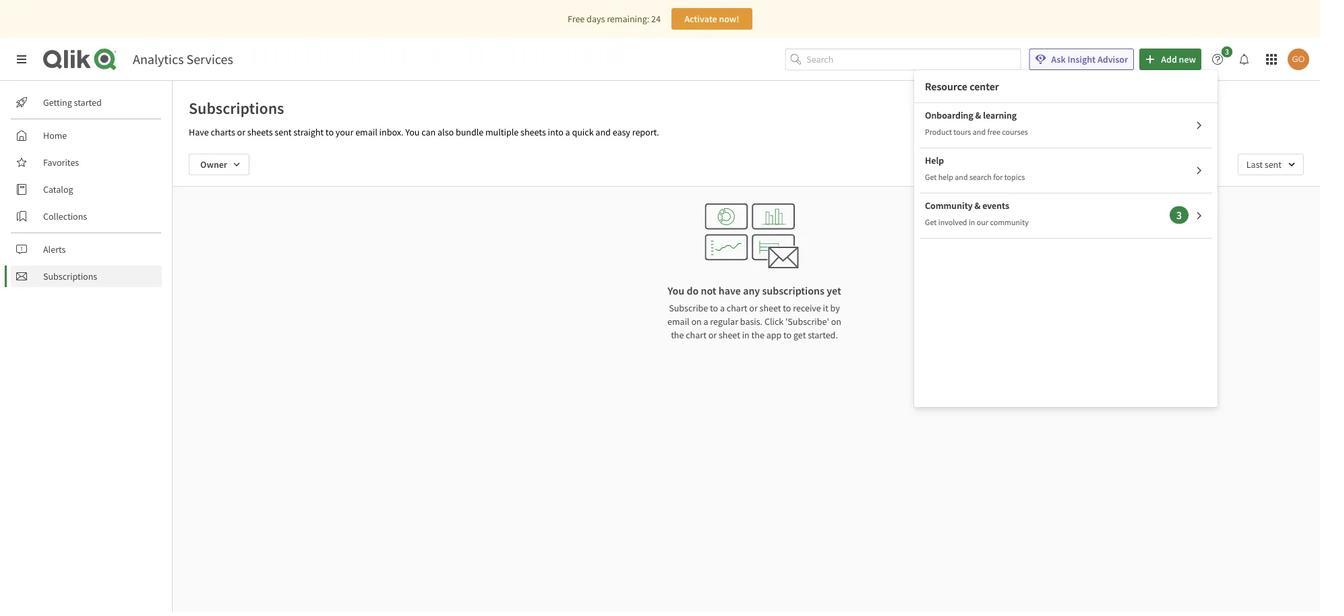 Task type: locate. For each thing, give the bounding box(es) containing it.
1 horizontal spatial the
[[752, 329, 765, 341]]

& for onboarding
[[976, 109, 982, 121]]

owner
[[200, 159, 227, 171]]

report.
[[632, 126, 660, 138]]

activate now! link
[[672, 8, 753, 30]]

the down the 'basis.'
[[752, 329, 765, 341]]

1 vertical spatial in
[[742, 329, 750, 341]]

new
[[1179, 53, 1197, 65]]

email right your
[[356, 126, 378, 138]]

&
[[976, 109, 982, 121], [975, 200, 981, 212]]

& up our
[[975, 200, 981, 212]]

you left can
[[405, 126, 420, 138]]

1 horizontal spatial email
[[668, 316, 690, 328]]

0 horizontal spatial a
[[566, 126, 570, 138]]

get left help
[[925, 172, 937, 182]]

or down regular
[[709, 329, 717, 341]]

in inside you do not have any subscriptions yet subscribe to a chart or sheet to receive it by email on a regular basis. click 'subscribe' on the chart or sheet in the app to get started.
[[742, 329, 750, 341]]

sheet
[[760, 302, 781, 314], [719, 329, 741, 341]]

1 horizontal spatial in
[[969, 217, 976, 228]]

1 horizontal spatial and
[[955, 172, 968, 182]]

get left "involved"
[[925, 217, 937, 228]]

owner button
[[189, 154, 250, 175]]

3 button
[[1207, 47, 1237, 70]]

or up the 'basis.'
[[750, 302, 758, 314]]

click
[[765, 316, 784, 328]]

1 vertical spatial subscriptions
[[43, 270, 97, 283]]

2 horizontal spatial or
[[750, 302, 758, 314]]

2 on from the left
[[831, 316, 842, 328]]

0 horizontal spatial email
[[356, 126, 378, 138]]

filters region
[[173, 143, 1321, 186]]

1 vertical spatial chart
[[686, 329, 707, 341]]

0 vertical spatial sheet
[[760, 302, 781, 314]]

1 vertical spatial you
[[668, 284, 685, 297]]

searchbar element
[[785, 48, 1021, 70]]

in left our
[[969, 217, 976, 228]]

tours
[[954, 127, 972, 137]]

sheet up 'click'
[[760, 302, 781, 314]]

& for community
[[975, 200, 981, 212]]

center
[[970, 80, 1000, 93]]

1 horizontal spatial chart
[[727, 302, 748, 314]]

collections
[[43, 210, 87, 223]]

yet
[[827, 284, 842, 297]]

advisor
[[1098, 53, 1129, 65]]

0 horizontal spatial sheet
[[719, 329, 741, 341]]

0 horizontal spatial sheets
[[247, 126, 273, 138]]

catalog
[[43, 183, 73, 196]]

analytics services
[[133, 51, 233, 68]]

to
[[326, 126, 334, 138], [710, 302, 718, 314], [783, 302, 791, 314], [784, 329, 792, 341]]

in inside community & events get involved in our community
[[969, 217, 976, 228]]

sheet down regular
[[719, 329, 741, 341]]

or right charts
[[237, 126, 246, 138]]

to left your
[[326, 126, 334, 138]]

0 horizontal spatial in
[[742, 329, 750, 341]]

to up regular
[[710, 302, 718, 314]]

0 horizontal spatial the
[[671, 329, 684, 341]]

remaining:
[[607, 13, 650, 25]]

sheets left into
[[521, 126, 546, 138]]

resource
[[925, 80, 968, 93]]

involved
[[939, 217, 968, 228]]

into
[[548, 126, 564, 138]]

& inside community & events get involved in our community
[[975, 200, 981, 212]]

get
[[925, 172, 937, 182], [925, 217, 937, 228]]

sent
[[275, 126, 292, 138], [1265, 159, 1282, 171]]

1 vertical spatial sent
[[1265, 159, 1282, 171]]

24
[[652, 13, 661, 25]]

subscriptions up charts
[[189, 98, 284, 118]]

sheets right charts
[[247, 126, 273, 138]]

1 vertical spatial a
[[720, 302, 725, 314]]

0 vertical spatial email
[[356, 126, 378, 138]]

days
[[587, 13, 605, 25]]

2 vertical spatial a
[[704, 316, 709, 328]]

events
[[983, 200, 1010, 212]]

subscriptions
[[189, 98, 284, 118], [43, 270, 97, 283]]

subscriptions inside navigation pane element
[[43, 270, 97, 283]]

help
[[939, 172, 954, 182]]

community
[[925, 200, 973, 212]]

insight
[[1068, 53, 1096, 65]]

and right help
[[955, 172, 968, 182]]

you left do
[[668, 284, 685, 297]]

the down subscribe
[[671, 329, 684, 341]]

in down the 'basis.'
[[742, 329, 750, 341]]

also
[[438, 126, 454, 138]]

2 get from the top
[[925, 217, 937, 228]]

0 vertical spatial get
[[925, 172, 937, 182]]

email
[[356, 126, 378, 138], [668, 316, 690, 328]]

do
[[687, 284, 699, 297]]

on down subscribe
[[692, 316, 702, 328]]

can
[[422, 126, 436, 138]]

1 the from the left
[[671, 329, 684, 341]]

easy
[[613, 126, 631, 138]]

Search text field
[[807, 48, 1021, 70]]

alerts link
[[11, 239, 162, 260]]

our
[[977, 217, 989, 228]]

a right into
[[566, 126, 570, 138]]

0 vertical spatial &
[[976, 109, 982, 121]]

get inside community & events get involved in our community
[[925, 217, 937, 228]]

inbox.
[[379, 126, 404, 138]]

1 sheets from the left
[[247, 126, 273, 138]]

subscriptions
[[763, 284, 825, 297]]

2 vertical spatial or
[[709, 329, 717, 341]]

help
[[925, 154, 944, 167]]

a up regular
[[720, 302, 725, 314]]

1 horizontal spatial subscriptions
[[189, 98, 284, 118]]

0 horizontal spatial subscriptions
[[43, 270, 97, 283]]

chart up regular
[[727, 302, 748, 314]]

get inside help get help and search for topics
[[925, 172, 937, 182]]

0 vertical spatial a
[[566, 126, 570, 138]]

add new button
[[1140, 49, 1202, 70]]

& inside the onboarding & learning product tours and free courses
[[976, 109, 982, 121]]

1 horizontal spatial you
[[668, 284, 685, 297]]

on
[[692, 316, 702, 328], [831, 316, 842, 328]]

a
[[566, 126, 570, 138], [720, 302, 725, 314], [704, 316, 709, 328]]

3
[[1226, 47, 1230, 57]]

1 horizontal spatial sent
[[1265, 159, 1282, 171]]

0 horizontal spatial you
[[405, 126, 420, 138]]

1 horizontal spatial sheet
[[760, 302, 781, 314]]

to down subscriptions
[[783, 302, 791, 314]]

chart down subscribe
[[686, 329, 707, 341]]

analytics services element
[[133, 51, 233, 68]]

1 vertical spatial &
[[975, 200, 981, 212]]

now!
[[719, 13, 740, 25]]

& left learning
[[976, 109, 982, 121]]

0 horizontal spatial or
[[237, 126, 246, 138]]

straight
[[294, 126, 324, 138]]

multiple
[[486, 126, 519, 138]]

add new
[[1162, 53, 1197, 65]]

2 sheets from the left
[[521, 126, 546, 138]]

collections link
[[11, 206, 162, 227]]

1 horizontal spatial on
[[831, 316, 842, 328]]

0 horizontal spatial on
[[692, 316, 702, 328]]

0 vertical spatial sent
[[275, 126, 292, 138]]

1 on from the left
[[692, 316, 702, 328]]

a left regular
[[704, 316, 709, 328]]

on down by
[[831, 316, 842, 328]]

1 get from the top
[[925, 172, 937, 182]]

2 horizontal spatial and
[[973, 127, 986, 137]]

0 vertical spatial in
[[969, 217, 976, 228]]

bundle
[[456, 126, 484, 138]]

email down subscribe
[[668, 316, 690, 328]]

Last sent field
[[1238, 154, 1305, 175]]

sent right the last
[[1265, 159, 1282, 171]]

home
[[43, 130, 67, 142]]

catalog link
[[11, 179, 162, 200]]

1 vertical spatial get
[[925, 217, 937, 228]]

or
[[237, 126, 246, 138], [750, 302, 758, 314], [709, 329, 717, 341]]

and left free
[[973, 127, 986, 137]]

sent left straight at the left of the page
[[275, 126, 292, 138]]

subscriptions down alerts
[[43, 270, 97, 283]]

sheets
[[247, 126, 273, 138], [521, 126, 546, 138]]

0 vertical spatial or
[[237, 126, 246, 138]]

1 horizontal spatial sheets
[[521, 126, 546, 138]]

1 vertical spatial email
[[668, 316, 690, 328]]

navigation pane element
[[0, 86, 172, 293]]

sent inside field
[[1265, 159, 1282, 171]]

0 vertical spatial you
[[405, 126, 420, 138]]

ask insight advisor
[[1052, 53, 1129, 65]]

services
[[187, 51, 233, 68]]

1 vertical spatial or
[[750, 302, 758, 314]]

the
[[671, 329, 684, 341], [752, 329, 765, 341]]

you
[[405, 126, 420, 138], [668, 284, 685, 297]]

add
[[1162, 53, 1178, 65]]

and left easy
[[596, 126, 611, 138]]



Task type: describe. For each thing, give the bounding box(es) containing it.
basis.
[[740, 316, 763, 328]]

have
[[719, 284, 741, 297]]

ask
[[1052, 53, 1066, 65]]

and inside help get help and search for topics
[[955, 172, 968, 182]]

2 horizontal spatial a
[[720, 302, 725, 314]]

for
[[994, 172, 1003, 182]]

activate
[[685, 13, 717, 25]]

last
[[1247, 159, 1263, 171]]

gary orlando image
[[1288, 49, 1310, 70]]

subscriptions link
[[11, 266, 162, 287]]

search
[[970, 172, 992, 182]]

courses
[[1003, 127, 1028, 137]]

subscribe
[[669, 302, 708, 314]]

you inside you do not have any subscriptions yet subscribe to a chart or sheet to receive it by email on a regular basis. click 'subscribe' on the chart or sheet in the app to get started.
[[668, 284, 685, 297]]

you do not have any subscriptions yet subscribe to a chart or sheet to receive it by email on a regular basis. click 'subscribe' on the chart or sheet in the app to get started.
[[668, 284, 842, 341]]

0 horizontal spatial chart
[[686, 329, 707, 341]]

favorites
[[43, 156, 79, 169]]

your
[[336, 126, 354, 138]]

0 horizontal spatial and
[[596, 126, 611, 138]]

started.
[[808, 329, 838, 341]]

help get help and search for topics
[[925, 154, 1025, 182]]

getting
[[43, 96, 72, 109]]

have
[[189, 126, 209, 138]]

1 vertical spatial sheet
[[719, 329, 741, 341]]

getting started
[[43, 96, 102, 109]]

0 vertical spatial chart
[[727, 302, 748, 314]]

analytics
[[133, 51, 184, 68]]

onboarding
[[925, 109, 974, 121]]

community & events get involved in our community
[[925, 200, 1029, 228]]

'subscribe'
[[786, 316, 830, 328]]

app
[[767, 329, 782, 341]]

email inside you do not have any subscriptions yet subscribe to a chart or sheet to receive it by email on a regular basis. click 'subscribe' on the chart or sheet in the app to get started.
[[668, 316, 690, 328]]

1 horizontal spatial or
[[709, 329, 717, 341]]

last sent
[[1247, 159, 1282, 171]]

started
[[74, 96, 102, 109]]

topics
[[1005, 172, 1025, 182]]

alerts
[[43, 243, 66, 256]]

get
[[794, 329, 806, 341]]

free
[[988, 127, 1001, 137]]

it
[[823, 302, 829, 314]]

receive
[[793, 302, 821, 314]]

ask insight advisor button
[[1030, 49, 1135, 70]]

charts
[[211, 126, 235, 138]]

regular
[[710, 316, 739, 328]]

getting started link
[[11, 92, 162, 113]]

quick
[[572, 126, 594, 138]]

favorites link
[[11, 152, 162, 173]]

and inside the onboarding & learning product tours and free courses
[[973, 127, 986, 137]]

home link
[[11, 125, 162, 146]]

0 horizontal spatial sent
[[275, 126, 292, 138]]

by
[[831, 302, 840, 314]]

activate now!
[[685, 13, 740, 25]]

learning
[[984, 109, 1017, 121]]

product
[[925, 127, 952, 137]]

have charts or sheets sent straight to your email inbox. you can also bundle multiple sheets into a quick and easy report.
[[189, 126, 660, 138]]

close sidebar menu image
[[16, 54, 27, 65]]

to left the get
[[784, 329, 792, 341]]

not
[[701, 284, 717, 297]]

community
[[990, 217, 1029, 228]]

free days remaining: 24
[[568, 13, 661, 25]]

free
[[568, 13, 585, 25]]

0 vertical spatial subscriptions
[[189, 98, 284, 118]]

onboarding & learning product tours and free courses
[[925, 109, 1028, 137]]

2 the from the left
[[752, 329, 765, 341]]

any
[[743, 284, 760, 297]]

1 horizontal spatial a
[[704, 316, 709, 328]]

resource center
[[925, 80, 1000, 93]]



Task type: vqa. For each thing, say whether or not it's contained in the screenshot.
"are"
no



